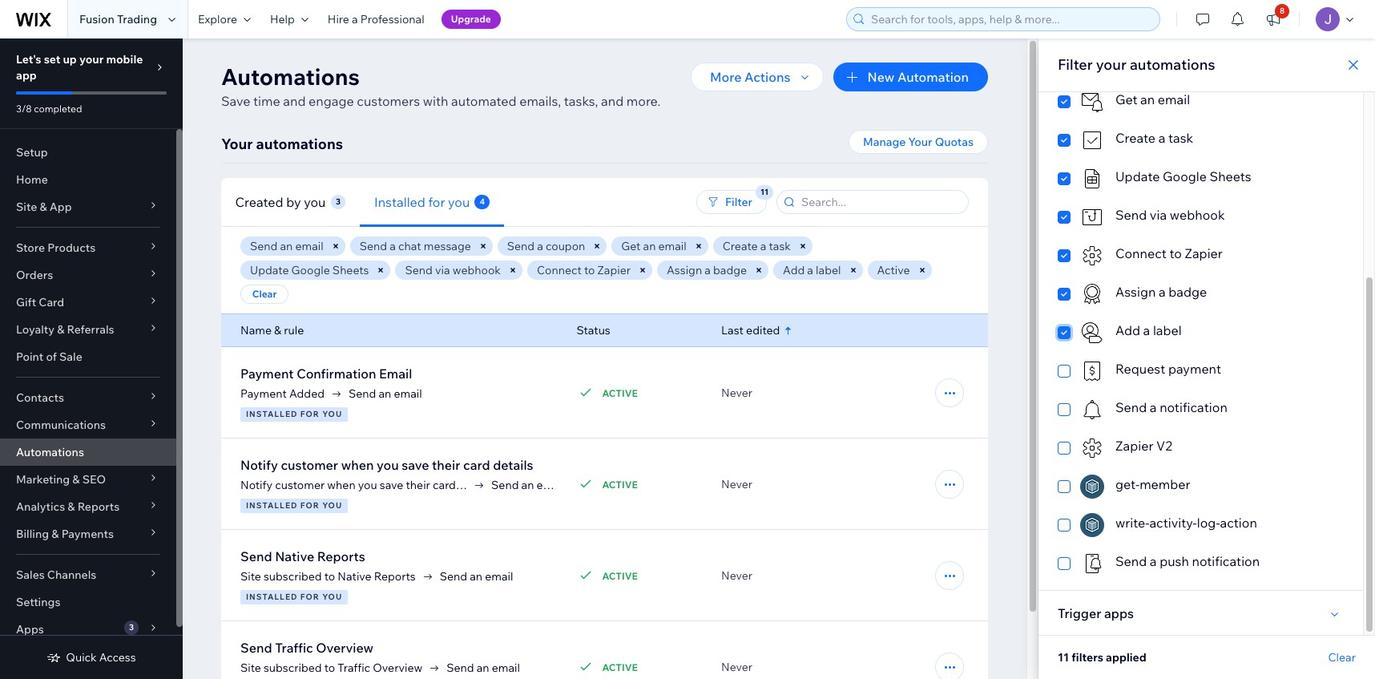 Task type: vqa. For each thing, say whether or not it's contained in the screenshot.
the add associated with Add another expandable item
no



Task type: locate. For each thing, give the bounding box(es) containing it.
send traffic overview
[[241, 640, 374, 656]]

badge up last
[[714, 263, 747, 277]]

1 horizontal spatial label
[[1154, 322, 1182, 338]]

category image for send a notification
[[1081, 398, 1105, 422]]

payment for payment added
[[241, 386, 287, 401]]

0 vertical spatial payment
[[241, 366, 294, 382]]

& inside marketing & seo dropdown button
[[72, 472, 80, 487]]

2 never from the top
[[722, 477, 753, 491]]

0 horizontal spatial native
[[275, 548, 314, 564]]

& inside analytics & reports popup button
[[68, 500, 75, 514]]

to down send via webhook checkbox on the right of page
[[1170, 245, 1182, 261]]

3 category image from the top
[[1081, 205, 1105, 229]]

connect down coupon
[[537, 263, 582, 277]]

zapier up status
[[598, 263, 631, 277]]

0 horizontal spatial zapier
[[598, 263, 631, 277]]

0 vertical spatial native
[[275, 548, 314, 564]]

sheets down send a chat message
[[333, 263, 369, 277]]

3 installed for you from the top
[[246, 592, 343, 602]]

0 vertical spatial create a task
[[1116, 130, 1194, 146]]

0 vertical spatial via
[[1150, 207, 1167, 223]]

1 horizontal spatial clear
[[1329, 650, 1357, 665]]

created by you
[[236, 194, 326, 210]]

never for send traffic overview
[[722, 660, 753, 674]]

via down 'message'
[[435, 263, 450, 277]]

email
[[1158, 91, 1191, 107], [295, 239, 324, 253], [659, 239, 687, 253], [394, 386, 422, 401], [537, 478, 565, 492], [485, 569, 514, 584], [492, 661, 520, 675]]

connect to zapier down coupon
[[537, 263, 631, 277]]

your left quotas
[[909, 135, 933, 149]]

by
[[287, 194, 302, 210]]

webhook down 'message'
[[453, 263, 501, 277]]

category image for get an email
[[1081, 90, 1105, 114]]

send via webhook down 'message'
[[405, 263, 501, 277]]

send an email for when
[[492, 478, 565, 492]]

1 payment from the top
[[241, 366, 294, 382]]

applied
[[1107, 650, 1147, 665]]

orders button
[[0, 261, 176, 289]]

payment left added
[[241, 386, 287, 401]]

details
[[493, 457, 534, 473], [459, 478, 493, 492]]

payment up 'payment added'
[[241, 366, 294, 382]]

Assign a badge checkbox
[[1058, 282, 1345, 306]]

8
[[1280, 6, 1285, 16]]

0 vertical spatial traffic
[[275, 640, 313, 656]]

& inside loyalty & referrals popup button
[[57, 322, 64, 337]]

& left seo
[[72, 472, 80, 487]]

1 horizontal spatial connect to zapier
[[1116, 245, 1223, 261]]

zapier left v2
[[1116, 438, 1154, 454]]

sheets inside checkbox
[[1210, 168, 1252, 184]]

4 category image from the top
[[1081, 475, 1105, 499]]

label up request payment
[[1154, 322, 1182, 338]]

for down site subscribed to native reports
[[300, 592, 320, 602]]

send a notification
[[1116, 399, 1228, 415]]

badge down connect to zapier checkbox on the right top of the page
[[1169, 284, 1208, 300]]

quick
[[66, 650, 97, 665]]

1 horizontal spatial get an email
[[1116, 91, 1191, 107]]

category image for write-activity-log-action
[[1081, 513, 1105, 537]]

automations up get an email option
[[1130, 55, 1216, 74]]

2 for from the top
[[300, 500, 320, 511]]

1 horizontal spatial automations
[[1130, 55, 1216, 74]]

channels
[[47, 568, 96, 582]]

site down send native reports at the left
[[241, 569, 261, 584]]

automations inside automations save time and engage customers with automated emails, tasks, and more.
[[221, 63, 360, 91]]

1 vertical spatial notification
[[1193, 553, 1261, 569]]

2 subscribed from the top
[[264, 661, 322, 675]]

last edited
[[722, 323, 780, 338]]

6 category image from the top
[[1081, 398, 1105, 422]]

create a task down filter button
[[723, 239, 791, 253]]

name & rule
[[241, 323, 304, 338]]

1 vertical spatial clear
[[1329, 650, 1357, 665]]

installed
[[374, 194, 426, 210]]

get right coupon
[[622, 239, 641, 253]]

1 you from the top
[[322, 409, 343, 419]]

Search... field
[[797, 191, 964, 213]]

1 vertical spatial add
[[1116, 322, 1141, 338]]

never
[[722, 386, 753, 400], [722, 477, 753, 491], [722, 568, 753, 583], [722, 660, 753, 674]]

3/8 completed
[[16, 103, 82, 115]]

a
[[352, 12, 358, 26], [1159, 130, 1166, 146], [390, 239, 396, 253], [537, 239, 543, 253], [761, 239, 767, 253], [705, 263, 711, 277], [808, 263, 814, 277], [1159, 284, 1166, 300], [1144, 322, 1151, 338], [1150, 399, 1157, 415], [1150, 553, 1157, 569]]

sale
[[59, 350, 82, 364]]

never for payment confirmation email
[[722, 386, 753, 400]]

home link
[[0, 166, 176, 193]]

an inside option
[[1141, 91, 1156, 107]]

set
[[44, 52, 60, 67]]

1 vertical spatial assign
[[1116, 284, 1156, 300]]

0 horizontal spatial add a label
[[783, 263, 841, 277]]

1 vertical spatial card
[[433, 478, 456, 492]]

subscribed down send native reports at the left
[[264, 569, 322, 584]]

0 horizontal spatial their
[[406, 478, 430, 492]]

connect down send via webhook checkbox on the right of page
[[1116, 245, 1167, 261]]

1 vertical spatial label
[[1154, 322, 1182, 338]]

3 right by
[[336, 196, 341, 206]]

active
[[878, 263, 911, 277]]

to down send native reports at the left
[[325, 569, 335, 584]]

installed for you for customer
[[246, 500, 343, 511]]

1 vertical spatial for
[[300, 500, 320, 511]]

2 vertical spatial site
[[241, 661, 261, 675]]

store products
[[16, 241, 96, 255]]

installed for you down 'payment added'
[[246, 409, 343, 419]]

reports inside analytics & reports popup button
[[78, 500, 120, 514]]

category image for zapier v2
[[1081, 436, 1105, 460]]

& inside site & app dropdown button
[[40, 200, 47, 214]]

and right time
[[283, 93, 306, 109]]

0 horizontal spatial reports
[[78, 500, 120, 514]]

0 horizontal spatial create
[[723, 239, 758, 253]]

0 vertical spatial label
[[816, 263, 841, 277]]

1 category image from the top
[[1081, 90, 1105, 114]]

update up name & rule
[[250, 263, 289, 277]]

filter inside button
[[726, 195, 753, 209]]

category image for assign
[[1081, 282, 1105, 306]]

to
[[1170, 245, 1182, 261], [584, 263, 595, 277], [325, 569, 335, 584], [325, 661, 335, 675]]

1 for from the top
[[300, 409, 320, 419]]

1 vertical spatial update
[[250, 263, 289, 277]]

app
[[50, 200, 72, 214]]

site down send traffic overview
[[241, 661, 261, 675]]

connect inside checkbox
[[1116, 245, 1167, 261]]

5 category image from the top
[[1081, 359, 1105, 383]]

category image
[[1081, 167, 1105, 191], [1081, 244, 1105, 268], [1081, 282, 1105, 306], [1081, 475, 1105, 499], [1081, 552, 1105, 576]]

automated
[[451, 93, 517, 109]]

0 vertical spatial get an email
[[1116, 91, 1191, 107]]

0 vertical spatial notify
[[241, 457, 278, 473]]

customer up send native reports at the left
[[275, 478, 325, 492]]

notification down request payment option
[[1160, 399, 1228, 415]]

fusion
[[79, 12, 115, 26]]

1 horizontal spatial automations
[[221, 63, 360, 91]]

2 installed from the top
[[246, 500, 298, 511]]

& up "billing & payments"
[[68, 500, 75, 514]]

update google sheets down create a task 'option'
[[1116, 168, 1252, 184]]

1 horizontal spatial filter
[[1058, 55, 1093, 74]]

email inside option
[[1158, 91, 1191, 107]]

2 you from the top
[[322, 500, 343, 511]]

automations up marketing
[[16, 445, 84, 459]]

assign a badge up last
[[667, 263, 747, 277]]

send an email for overview
[[447, 661, 520, 675]]

1 active from the top
[[603, 387, 638, 399]]

google up rule
[[292, 263, 330, 277]]

automations for automations
[[16, 445, 84, 459]]

a inside 'option'
[[1159, 130, 1166, 146]]

label left active
[[816, 263, 841, 277]]

1 horizontal spatial create
[[1116, 130, 1156, 146]]

1 vertical spatial 3
[[129, 622, 134, 633]]

create a task
[[1116, 130, 1194, 146], [723, 239, 791, 253]]

update google sheets up rule
[[250, 263, 369, 277]]

you down site subscribed to native reports
[[322, 592, 343, 602]]

0 horizontal spatial create a task
[[723, 239, 791, 253]]

0 vertical spatial installed
[[246, 409, 298, 419]]

your automations
[[221, 135, 343, 153]]

clear
[[252, 288, 277, 300], [1329, 650, 1357, 665]]

installed up send native reports at the left
[[246, 500, 298, 511]]

via down update google sheets checkbox
[[1150, 207, 1167, 223]]

you for confirmation
[[322, 409, 343, 419]]

automations up time
[[221, 63, 360, 91]]

automations save time and engage customers with automated emails, tasks, and more.
[[221, 63, 661, 109]]

3 active from the top
[[603, 570, 638, 582]]

native down send native reports at the left
[[338, 569, 372, 584]]

reports for analytics & reports
[[78, 500, 120, 514]]

traffic down send traffic overview
[[338, 661, 370, 675]]

create down filter button
[[723, 239, 758, 253]]

automations inside automations link
[[16, 445, 84, 459]]

filter
[[1058, 55, 1093, 74], [726, 195, 753, 209]]

sheets down create a task 'option'
[[1210, 168, 1252, 184]]

update google sheets
[[1116, 168, 1252, 184], [250, 263, 369, 277]]

clear button
[[241, 285, 289, 304], [1329, 650, 1357, 665]]

& for marketing
[[72, 472, 80, 487]]

overview
[[316, 640, 374, 656], [373, 661, 423, 675]]

tab list
[[221, 178, 612, 227]]

trigger apps
[[1058, 605, 1135, 621]]

2 category image from the top
[[1081, 128, 1105, 152]]

2 payment from the top
[[241, 386, 287, 401]]

0 horizontal spatial connect
[[537, 263, 582, 277]]

installed for you for native
[[246, 592, 343, 602]]

you
[[304, 194, 326, 210], [448, 194, 470, 210], [377, 457, 399, 473], [358, 478, 377, 492]]

0 vertical spatial their
[[432, 457, 461, 473]]

for
[[429, 194, 445, 210]]

0 vertical spatial send via webhook
[[1116, 207, 1226, 223]]

2 your from the left
[[909, 135, 933, 149]]

update down create a task 'option'
[[1116, 168, 1160, 184]]

payment added
[[241, 386, 325, 401]]

0 horizontal spatial via
[[435, 263, 450, 277]]

loyalty
[[16, 322, 55, 337]]

category image
[[1081, 90, 1105, 114], [1081, 128, 1105, 152], [1081, 205, 1105, 229], [1081, 321, 1105, 345], [1081, 359, 1105, 383], [1081, 398, 1105, 422], [1081, 436, 1105, 460], [1081, 513, 1105, 537]]

connect to zapier down send via webhook checkbox on the right of page
[[1116, 245, 1223, 261]]

connect to zapier
[[1116, 245, 1223, 261], [537, 263, 631, 277]]

0 horizontal spatial update
[[250, 263, 289, 277]]

& left rule
[[274, 323, 282, 338]]

installed down 'payment added'
[[246, 409, 298, 419]]

log-
[[1198, 515, 1221, 531]]

2 installed for you from the top
[[246, 500, 343, 511]]

& for name
[[274, 323, 282, 338]]

0 vertical spatial update
[[1116, 168, 1160, 184]]

point of sale
[[16, 350, 82, 364]]

get inside get an email option
[[1116, 91, 1138, 107]]

0 vertical spatial installed for you
[[246, 409, 343, 419]]

11
[[1058, 650, 1070, 665]]

write-activity-log-action checkbox
[[1058, 513, 1345, 537]]

create
[[1116, 130, 1156, 146], [723, 239, 758, 253]]

Send a notification checkbox
[[1058, 398, 1345, 422]]

subscribed
[[264, 569, 322, 584], [264, 661, 322, 675]]

0 horizontal spatial card
[[433, 478, 456, 492]]

assign a badge down connect to zapier checkbox on the right top of the page
[[1116, 284, 1208, 300]]

category image for connect
[[1081, 244, 1105, 268]]

2 active from the top
[[603, 478, 638, 490]]

1 vertical spatial filter
[[726, 195, 753, 209]]

customer
[[281, 457, 338, 473], [275, 478, 325, 492]]

add
[[783, 263, 805, 277], [1116, 322, 1141, 338]]

& for billing
[[52, 527, 59, 541]]

traffic up 'site subscribed to traffic overview'
[[275, 640, 313, 656]]

0 horizontal spatial sheets
[[333, 263, 369, 277]]

subscribed down send traffic overview
[[264, 661, 322, 675]]

save
[[221, 93, 251, 109]]

to inside checkbox
[[1170, 245, 1182, 261]]

8 category image from the top
[[1081, 513, 1105, 537]]

0 vertical spatial subscribed
[[264, 569, 322, 584]]

point of sale link
[[0, 343, 176, 370]]

you down added
[[322, 409, 343, 419]]

3 category image from the top
[[1081, 282, 1105, 306]]

4 never from the top
[[722, 660, 753, 674]]

& for site
[[40, 200, 47, 214]]

0 vertical spatial automations
[[1130, 55, 1216, 74]]

billing & payments button
[[0, 520, 176, 548]]

customer down added
[[281, 457, 338, 473]]

1 installed for you from the top
[[246, 409, 343, 419]]

automations down engage
[[256, 135, 343, 153]]

4 category image from the top
[[1081, 321, 1105, 345]]

1 subscribed from the top
[[264, 569, 322, 584]]

1 horizontal spatial sheets
[[1210, 168, 1252, 184]]

zapier v2
[[1116, 438, 1173, 454]]

with
[[423, 93, 449, 109]]

1 vertical spatial update google sheets
[[250, 263, 369, 277]]

1 vertical spatial site
[[241, 569, 261, 584]]

send an email for email
[[349, 386, 422, 401]]

& right billing
[[52, 527, 59, 541]]

0 vertical spatial connect to zapier
[[1116, 245, 1223, 261]]

2 vertical spatial installed
[[246, 592, 298, 602]]

1 horizontal spatial add
[[1116, 322, 1141, 338]]

payment for payment confirmation email
[[241, 366, 294, 382]]

and left more.
[[601, 93, 624, 109]]

0 vertical spatial connect
[[1116, 245, 1167, 261]]

1 notify from the top
[[241, 457, 278, 473]]

notify customer when you save their card details
[[241, 457, 534, 473], [241, 478, 493, 492]]

their
[[432, 457, 461, 473], [406, 478, 430, 492]]

your
[[79, 52, 104, 67], [1097, 55, 1127, 74]]

emails,
[[520, 93, 561, 109]]

1 vertical spatial notify customer when you save their card details
[[241, 478, 493, 492]]

1 horizontal spatial google
[[1163, 168, 1207, 184]]

& right loyalty
[[57, 322, 64, 337]]

3 never from the top
[[722, 568, 753, 583]]

badge
[[714, 263, 747, 277], [1169, 284, 1208, 300]]

marketing
[[16, 472, 70, 487]]

for
[[300, 409, 320, 419], [300, 500, 320, 511], [300, 592, 320, 602]]

card
[[39, 295, 64, 309]]

1 horizontal spatial 3
[[336, 196, 341, 206]]

more actions
[[710, 69, 791, 85]]

0 horizontal spatial get
[[622, 239, 641, 253]]

1 vertical spatial traffic
[[338, 661, 370, 675]]

native up site subscribed to native reports
[[275, 548, 314, 564]]

category image for create a task
[[1081, 128, 1105, 152]]

when
[[341, 457, 374, 473], [327, 478, 356, 492]]

1 vertical spatial get
[[622, 239, 641, 253]]

3 for from the top
[[300, 592, 320, 602]]

1 vertical spatial details
[[459, 478, 493, 492]]

installed for you down site subscribed to native reports
[[246, 592, 343, 602]]

0 vertical spatial assign
[[667, 263, 702, 277]]

send via webhook
[[1116, 207, 1226, 223], [405, 263, 501, 277]]

2 vertical spatial you
[[322, 592, 343, 602]]

1 vertical spatial payment
[[241, 386, 287, 401]]

2 and from the left
[[601, 93, 624, 109]]

1 vertical spatial assign a badge
[[1116, 284, 1208, 300]]

1 horizontal spatial add a label
[[1116, 322, 1182, 338]]

1 category image from the top
[[1081, 167, 1105, 191]]

for down added
[[300, 409, 320, 419]]

site & app button
[[0, 193, 176, 220]]

0 horizontal spatial filter
[[726, 195, 753, 209]]

0 vertical spatial create
[[1116, 130, 1156, 146]]

1 horizontal spatial create a task
[[1116, 130, 1194, 146]]

create down filter your automations
[[1116, 130, 1156, 146]]

get an email
[[1116, 91, 1191, 107], [622, 239, 687, 253]]

3
[[336, 196, 341, 206], [129, 622, 134, 633]]

chat
[[398, 239, 421, 253]]

3 installed from the top
[[246, 592, 298, 602]]

1 vertical spatial notify
[[241, 478, 273, 492]]

installed down send native reports at the left
[[246, 592, 298, 602]]

0 horizontal spatial clear
[[252, 288, 277, 300]]

1 horizontal spatial webhook
[[1170, 207, 1226, 223]]

1 vertical spatial reports
[[317, 548, 365, 564]]

4 active from the top
[[603, 661, 638, 673]]

3 up access
[[129, 622, 134, 633]]

you up send native reports at the left
[[322, 500, 343, 511]]

3 inside sidebar "element"
[[129, 622, 134, 633]]

contacts
[[16, 390, 64, 405]]

2 vertical spatial for
[[300, 592, 320, 602]]

5 category image from the top
[[1081, 552, 1105, 576]]

7 category image from the top
[[1081, 436, 1105, 460]]

to down send traffic overview
[[325, 661, 335, 675]]

subscribed for native
[[264, 569, 322, 584]]

notification down action
[[1193, 553, 1261, 569]]

task
[[1169, 130, 1194, 146], [769, 239, 791, 253]]

1 horizontal spatial update
[[1116, 168, 1160, 184]]

create a task inside 'option'
[[1116, 130, 1194, 146]]

your inside let's set up your mobile app
[[79, 52, 104, 67]]

request payment
[[1116, 361, 1222, 377]]

& for analytics
[[68, 500, 75, 514]]

1 horizontal spatial zapier
[[1116, 438, 1154, 454]]

google down create a task 'option'
[[1163, 168, 1207, 184]]

apps
[[1105, 605, 1135, 621]]

1 and from the left
[[283, 93, 306, 109]]

1 never from the top
[[722, 386, 753, 400]]

loyalty & referrals
[[16, 322, 114, 337]]

0 horizontal spatial your
[[79, 52, 104, 67]]

tasks,
[[564, 93, 598, 109]]

category image for send
[[1081, 552, 1105, 576]]

for up send native reports at the left
[[300, 500, 320, 511]]

3 you from the top
[[322, 592, 343, 602]]

message
[[424, 239, 471, 253]]

& left app on the left top
[[40, 200, 47, 214]]

professional
[[361, 12, 425, 26]]

sales
[[16, 568, 45, 582]]

1 vertical spatial you
[[322, 500, 343, 511]]

0 vertical spatial clear
[[252, 288, 277, 300]]

2 horizontal spatial zapier
[[1185, 245, 1223, 261]]

webhook down update google sheets checkbox
[[1170, 207, 1226, 223]]

get an email inside option
[[1116, 91, 1191, 107]]

0 horizontal spatial google
[[292, 263, 330, 277]]

0 vertical spatial clear button
[[241, 285, 289, 304]]

installed for you up send native reports at the left
[[246, 500, 343, 511]]

assign
[[667, 263, 702, 277], [1116, 284, 1156, 300]]

1 notify customer when you save their card details from the top
[[241, 457, 534, 473]]

& inside billing & payments popup button
[[52, 527, 59, 541]]

add inside checkbox
[[1116, 322, 1141, 338]]

get down filter your automations
[[1116, 91, 1138, 107]]

send via webhook down update google sheets checkbox
[[1116, 207, 1226, 223]]

1 installed from the top
[[246, 409, 298, 419]]

2 category image from the top
[[1081, 244, 1105, 268]]

0 horizontal spatial badge
[[714, 263, 747, 277]]

0 horizontal spatial your
[[221, 135, 253, 153]]

1 vertical spatial subscribed
[[264, 661, 322, 675]]

create a task down get an email option
[[1116, 130, 1194, 146]]

google
[[1163, 168, 1207, 184], [292, 263, 330, 277]]

your down save
[[221, 135, 253, 153]]

zapier down send via webhook checkbox on the right of page
[[1185, 245, 1223, 261]]

site down 'home'
[[16, 200, 37, 214]]

you
[[322, 409, 343, 419], [322, 500, 343, 511], [322, 592, 343, 602]]

zapier inside connect to zapier checkbox
[[1185, 245, 1223, 261]]

get
[[1116, 91, 1138, 107], [622, 239, 641, 253]]

0 vertical spatial reports
[[78, 500, 120, 514]]

fusion trading
[[79, 12, 157, 26]]

your inside button
[[909, 135, 933, 149]]

for for native
[[300, 592, 320, 602]]



Task type: describe. For each thing, give the bounding box(es) containing it.
coupon
[[546, 239, 586, 253]]

setup link
[[0, 139, 176, 166]]

of
[[46, 350, 57, 364]]

site subscribed to native reports
[[241, 569, 416, 584]]

never for notify customer when you save their card details
[[722, 477, 753, 491]]

1 horizontal spatial traffic
[[338, 661, 370, 675]]

automation
[[898, 69, 969, 85]]

home
[[16, 172, 48, 187]]

Connect to Zapier checkbox
[[1058, 244, 1345, 268]]

3 inside tab list
[[336, 196, 341, 206]]

task inside 'option'
[[1169, 130, 1194, 146]]

send a push notification
[[1116, 553, 1261, 569]]

4
[[480, 196, 485, 206]]

0 horizontal spatial get an email
[[622, 239, 687, 253]]

sales channels
[[16, 568, 96, 582]]

zapier inside zapier v2 checkbox
[[1116, 438, 1154, 454]]

email
[[379, 366, 412, 382]]

1 vertical spatial their
[[406, 478, 430, 492]]

sales channels button
[[0, 561, 176, 589]]

write-activity-log-action
[[1116, 515, 1258, 531]]

send a coupon
[[507, 239, 586, 253]]

confirmation
[[297, 366, 376, 382]]

badge inside checkbox
[[1169, 284, 1208, 300]]

1 vertical spatial clear button
[[1329, 650, 1357, 665]]

1 vertical spatial connect
[[537, 263, 582, 277]]

sidebar element
[[0, 38, 183, 679]]

gift card button
[[0, 289, 176, 316]]

help button
[[261, 0, 318, 38]]

billing
[[16, 527, 49, 541]]

2 notify customer when you save their card details from the top
[[241, 478, 493, 492]]

0 vertical spatial add
[[783, 263, 805, 277]]

send a chat message
[[360, 239, 471, 253]]

status
[[577, 323, 611, 338]]

site & app
[[16, 200, 72, 214]]

0 vertical spatial badge
[[714, 263, 747, 277]]

communications button
[[0, 411, 176, 439]]

send inside send a push notification checkbox
[[1116, 553, 1148, 569]]

1 vertical spatial connect to zapier
[[537, 263, 631, 277]]

reports for send native reports
[[317, 548, 365, 564]]

Request payment checkbox
[[1058, 359, 1345, 383]]

Create a task checkbox
[[1058, 128, 1345, 152]]

hire a professional link
[[318, 0, 434, 38]]

1 vertical spatial send via webhook
[[405, 263, 501, 277]]

category image for add a label
[[1081, 321, 1105, 345]]

analytics
[[16, 500, 65, 514]]

0 horizontal spatial assign
[[667, 263, 702, 277]]

new
[[868, 69, 895, 85]]

0 vertical spatial details
[[493, 457, 534, 473]]

edited
[[746, 323, 780, 338]]

for for confirmation
[[300, 409, 320, 419]]

1 vertical spatial overview
[[373, 661, 423, 675]]

1 horizontal spatial their
[[432, 457, 461, 473]]

store
[[16, 241, 45, 255]]

manage
[[864, 135, 906, 149]]

0 horizontal spatial label
[[816, 263, 841, 277]]

update google sheets inside checkbox
[[1116, 168, 1252, 184]]

webhook inside checkbox
[[1170, 207, 1226, 223]]

time
[[253, 93, 280, 109]]

Update Google Sheets checkbox
[[1058, 167, 1345, 191]]

referrals
[[67, 322, 114, 337]]

Add a label checkbox
[[1058, 321, 1345, 345]]

member
[[1140, 476, 1191, 492]]

0 vertical spatial overview
[[316, 640, 374, 656]]

send via webhook inside checkbox
[[1116, 207, 1226, 223]]

category image for request payment
[[1081, 359, 1105, 383]]

installed for payment
[[246, 409, 298, 419]]

1 vertical spatial sheets
[[333, 263, 369, 277]]

hire
[[328, 12, 349, 26]]

site for send traffic overview
[[241, 661, 261, 675]]

last
[[722, 323, 744, 338]]

point
[[16, 350, 44, 364]]

connect to zapier inside connect to zapier checkbox
[[1116, 245, 1223, 261]]

v2
[[1157, 438, 1173, 454]]

1 horizontal spatial card
[[463, 457, 490, 473]]

0 horizontal spatial clear button
[[241, 285, 289, 304]]

1 vertical spatial create
[[723, 239, 758, 253]]

assign inside checkbox
[[1116, 284, 1156, 300]]

gift card
[[16, 295, 64, 309]]

send an email for reports
[[440, 569, 514, 584]]

never for send native reports
[[722, 568, 753, 583]]

0 horizontal spatial task
[[769, 239, 791, 253]]

push
[[1160, 553, 1190, 569]]

active for send traffic overview
[[603, 661, 638, 673]]

google inside checkbox
[[1163, 168, 1207, 184]]

1 your from the left
[[221, 135, 253, 153]]

2 notify from the top
[[241, 478, 273, 492]]

Get an email checkbox
[[1058, 90, 1345, 114]]

0 vertical spatial add a label
[[783, 263, 841, 277]]

to down coupon
[[584, 263, 595, 277]]

settings
[[16, 595, 60, 609]]

let's set up your mobile app
[[16, 52, 143, 83]]

installed for you
[[374, 194, 470, 210]]

quick access
[[66, 650, 136, 665]]

0 horizontal spatial traffic
[[275, 640, 313, 656]]

analytics & reports
[[16, 500, 120, 514]]

customers
[[357, 93, 420, 109]]

marketing & seo button
[[0, 466, 176, 493]]

you for native
[[322, 592, 343, 602]]

0 vertical spatial notification
[[1160, 399, 1228, 415]]

site inside dropdown button
[[16, 200, 37, 214]]

manage your quotas
[[864, 135, 974, 149]]

seo
[[82, 472, 106, 487]]

0 vertical spatial customer
[[281, 457, 338, 473]]

orders
[[16, 268, 53, 282]]

3/8
[[16, 103, 32, 115]]

payments
[[61, 527, 114, 541]]

filter for filter
[[726, 195, 753, 209]]

0 horizontal spatial automations
[[256, 135, 343, 153]]

add a label inside checkbox
[[1116, 322, 1182, 338]]

app
[[16, 68, 37, 83]]

action
[[1221, 515, 1258, 531]]

added
[[289, 386, 325, 401]]

mobile
[[106, 52, 143, 67]]

label inside checkbox
[[1154, 322, 1182, 338]]

send inside send via webhook checkbox
[[1116, 207, 1148, 223]]

active for notify customer when you save their card details
[[603, 478, 638, 490]]

settings link
[[0, 589, 176, 616]]

via inside send via webhook checkbox
[[1150, 207, 1167, 223]]

0 horizontal spatial webhook
[[453, 263, 501, 277]]

active for payment confirmation email
[[603, 387, 638, 399]]

installed for notify
[[246, 500, 298, 511]]

completed
[[34, 103, 82, 115]]

billing & payments
[[16, 527, 114, 541]]

trading
[[117, 12, 157, 26]]

Send a push notification checkbox
[[1058, 552, 1345, 576]]

send inside send a notification checkbox
[[1116, 399, 1148, 415]]

explore
[[198, 12, 237, 26]]

request
[[1116, 361, 1166, 377]]

filter for filter your automations
[[1058, 55, 1093, 74]]

Zapier V2 checkbox
[[1058, 436, 1345, 460]]

installed for send
[[246, 592, 298, 602]]

communications
[[16, 418, 106, 432]]

send native reports
[[241, 548, 365, 564]]

access
[[99, 650, 136, 665]]

11 filters applied
[[1058, 650, 1147, 665]]

0 vertical spatial save
[[402, 457, 429, 473]]

category image for get-
[[1081, 475, 1105, 499]]

analytics & reports button
[[0, 493, 176, 520]]

you for customer
[[322, 500, 343, 511]]

store products button
[[0, 234, 176, 261]]

create inside 'option'
[[1116, 130, 1156, 146]]

1 vertical spatial when
[[327, 478, 356, 492]]

up
[[63, 52, 77, 67]]

installed for you for confirmation
[[246, 409, 343, 419]]

automations link
[[0, 439, 176, 466]]

1 horizontal spatial native
[[338, 569, 372, 584]]

1 vertical spatial customer
[[275, 478, 325, 492]]

0 horizontal spatial update google sheets
[[250, 263, 369, 277]]

subscribed for traffic
[[264, 661, 322, 675]]

automations for automations save time and engage customers with automated emails, tasks, and more.
[[221, 63, 360, 91]]

created
[[236, 194, 284, 210]]

1 vertical spatial google
[[292, 263, 330, 277]]

Send via webhook checkbox
[[1058, 205, 1345, 229]]

tab list containing created by you
[[221, 178, 612, 227]]

1 vertical spatial save
[[380, 478, 404, 492]]

& for loyalty
[[57, 322, 64, 337]]

filter button
[[697, 190, 767, 214]]

1 vertical spatial zapier
[[598, 263, 631, 277]]

update inside checkbox
[[1116, 168, 1160, 184]]

products
[[47, 241, 96, 255]]

category image for update
[[1081, 167, 1105, 191]]

filters
[[1072, 650, 1104, 665]]

2 vertical spatial reports
[[374, 569, 416, 584]]

1 horizontal spatial your
[[1097, 55, 1127, 74]]

0 vertical spatial when
[[341, 457, 374, 473]]

for for customer
[[300, 500, 320, 511]]

0 vertical spatial assign a badge
[[667, 263, 747, 277]]

site for send native reports
[[241, 569, 261, 584]]

assign a badge inside checkbox
[[1116, 284, 1208, 300]]

Search for tools, apps, help & more... field
[[867, 8, 1155, 30]]

category image for send via webhook
[[1081, 205, 1105, 229]]

get-member checkbox
[[1058, 475, 1345, 499]]

actions
[[745, 69, 791, 85]]

new automation button
[[834, 63, 989, 91]]

gift
[[16, 295, 36, 309]]

active for send native reports
[[603, 570, 638, 582]]



